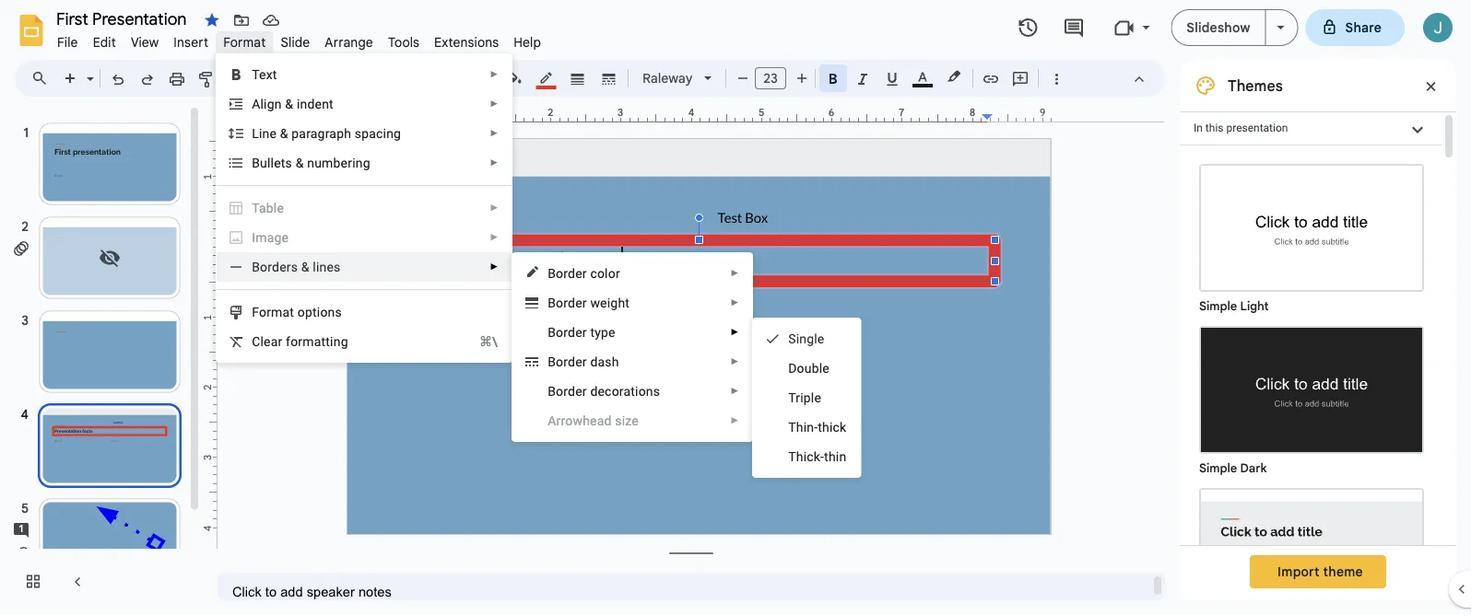Task type: locate. For each thing, give the bounding box(es) containing it.
lines
[[313, 259, 341, 275]]

border color: red image
[[536, 65, 557, 89]]

1 border from the top
[[548, 266, 587, 281]]

0 vertical spatial simple
[[1199, 299, 1237, 314]]

format up text
[[223, 34, 266, 50]]

border up d
[[548, 325, 587, 340]]

- for thin
[[820, 449, 824, 465]]

border t ype
[[548, 325, 615, 340]]

c
[[252, 334, 260, 349]]

► for border weight w element
[[730, 298, 739, 308]]

options
[[298, 305, 342, 320]]

menu bar banner
[[0, 0, 1471, 616]]

menu item up lines
[[217, 223, 512, 253]]

Simple Light radio
[[1190, 155, 1433, 616]]

text color image
[[913, 65, 933, 88]]

arrow h ead size
[[548, 413, 639, 429]]

1 simple from the top
[[1199, 299, 1237, 314]]

simple inside radio
[[1199, 299, 1237, 314]]

riple
[[796, 390, 821, 406]]

Streamline radio
[[1190, 479, 1433, 616]]

format for format options
[[252, 305, 294, 320]]

in
[[1194, 122, 1203, 135]]

raleway
[[642, 70, 693, 86]]

1 horizontal spatial menu item
[[513, 407, 752, 436]]

clear formatting c element
[[252, 334, 354, 349]]

thin-thick n element
[[788, 420, 847, 435]]

format menu item
[[216, 31, 273, 53]]

simple for simple light
[[1199, 299, 1237, 314]]

border decorations o element
[[548, 384, 666, 399]]

format inside 'menu item'
[[223, 34, 266, 50]]

0 horizontal spatial -
[[814, 420, 818, 435]]

arrange
[[325, 34, 373, 50]]

0 vertical spatial menu item
[[217, 223, 512, 253]]

menu containing border
[[487, 9, 753, 616]]

1 vertical spatial format
[[252, 305, 294, 320]]

o
[[556, 384, 563, 399]]

0 vertical spatial border
[[548, 266, 587, 281]]

in this presentation tab
[[1180, 112, 1442, 146]]

menu bar
[[50, 24, 549, 54]]

text
[[252, 67, 277, 82]]

menu containing s
[[752, 318, 861, 478]]

b
[[548, 384, 556, 399]]

0 vertical spatial t
[[281, 155, 285, 171]]

light
[[1240, 299, 1269, 314]]

presentation
[[1226, 122, 1288, 135]]

menu item containing arrow
[[513, 407, 752, 436]]

-
[[814, 420, 818, 435], [820, 449, 824, 465]]

navigation
[[0, 104, 203, 616]]

t
[[281, 155, 285, 171], [590, 325, 595, 340]]

option group
[[1180, 146, 1442, 616]]

border
[[548, 266, 587, 281], [548, 295, 587, 311], [548, 325, 587, 340]]

size
[[615, 413, 639, 429]]

0 horizontal spatial t
[[281, 155, 285, 171]]

ead
[[590, 413, 612, 429]]

3 border from the top
[[548, 325, 587, 340]]

Rename text field
[[50, 7, 197, 29]]

option group containing simple light
[[1180, 146, 1442, 616]]

simple dark
[[1199, 461, 1267, 476]]

fill color: transparent image
[[505, 65, 526, 89]]

bor
[[548, 354, 568, 370]]

0 vertical spatial format
[[223, 34, 266, 50]]

c lear formatting
[[252, 334, 348, 349]]

menu item containing i
[[217, 223, 512, 253]]

menu item
[[217, 223, 512, 253], [513, 407, 752, 436]]

l ine & paragraph spacing
[[252, 126, 401, 141]]

l
[[252, 126, 259, 141]]

simple
[[1199, 299, 1237, 314], [1199, 461, 1237, 476]]

format
[[223, 34, 266, 50], [252, 305, 294, 320]]

menu containing text
[[216, 53, 513, 363]]

t for s
[[281, 155, 285, 171]]

lear
[[260, 334, 282, 349]]

themes application
[[0, 0, 1471, 616]]

border left c on the left of the page
[[548, 266, 587, 281]]

menu
[[487, 9, 753, 616], [216, 53, 513, 363], [752, 318, 861, 478]]

view
[[131, 34, 159, 50]]

paragraph
[[292, 126, 351, 141]]

menu bar inside the menu bar banner
[[50, 24, 549, 54]]

import theme
[[1278, 564, 1363, 580]]

raleway option
[[642, 65, 693, 91]]

thi
[[788, 420, 807, 435]]

themes section
[[1180, 60, 1456, 616]]

slideshow
[[1187, 19, 1250, 35]]

simple left light
[[1199, 299, 1237, 314]]

1 vertical spatial border
[[548, 295, 587, 311]]

0 horizontal spatial menu item
[[217, 223, 512, 253]]

► inside table menu item
[[490, 203, 499, 213]]

1 vertical spatial t
[[590, 325, 595, 340]]

0 vertical spatial -
[[814, 420, 818, 435]]

1 vertical spatial simple
[[1199, 461, 1237, 476]]

k
[[814, 449, 820, 465]]

d
[[568, 354, 575, 370]]

border dash d element
[[548, 354, 625, 370]]

1 horizontal spatial t
[[590, 325, 595, 340]]

simple inside option
[[1199, 461, 1237, 476]]

presentation options image
[[1277, 26, 1285, 29]]

ouble
[[797, 361, 830, 376]]

menu item down decorations
[[513, 407, 752, 436]]

border left 'w' at left
[[548, 295, 587, 311]]

insert menu item
[[166, 31, 216, 53]]

text s element
[[252, 67, 283, 82]]

spacing
[[355, 126, 401, 141]]

insert
[[174, 34, 208, 50]]

er
[[575, 354, 587, 370]]

main toolbar
[[54, 65, 1071, 94]]

2 simple from the top
[[1199, 461, 1237, 476]]

- right thic
[[820, 449, 824, 465]]

menu bar containing file
[[50, 24, 549, 54]]

thick
[[818, 420, 847, 435]]

import
[[1278, 564, 1320, 580]]

&
[[285, 96, 293, 112], [280, 126, 288, 141], [296, 155, 304, 171], [301, 259, 309, 275]]

border color c element
[[548, 266, 626, 281]]

Menus field
[[23, 65, 64, 91]]

a
[[252, 96, 260, 112]]

Star checkbox
[[199, 7, 225, 33]]

streamline image
[[1201, 490, 1422, 615]]

- right thi at bottom right
[[814, 420, 818, 435]]

2 border from the top
[[548, 295, 587, 311]]

simple for simple dark
[[1199, 461, 1237, 476]]

►
[[490, 69, 499, 80], [490, 99, 499, 109], [490, 128, 499, 139], [490, 158, 499, 168], [490, 203, 499, 213], [490, 232, 499, 243], [490, 262, 499, 272], [730, 268, 739, 279], [730, 298, 739, 308], [730, 327, 739, 338], [730, 357, 739, 367], [730, 386, 739, 397], [730, 416, 739, 426]]

1 vertical spatial menu item
[[513, 407, 752, 436]]

share button
[[1306, 9, 1405, 46]]

extensions
[[434, 34, 499, 50]]

border for border w eight
[[548, 295, 587, 311]]

format up lear
[[252, 305, 294, 320]]

d ouble
[[788, 361, 830, 376]]

right margin image
[[983, 108, 1051, 122]]

► for borders & lines q element
[[490, 262, 499, 272]]

ype
[[595, 325, 615, 340]]

file menu item
[[50, 31, 85, 53]]

2 vertical spatial border
[[548, 325, 587, 340]]

1 vertical spatial -
[[820, 449, 824, 465]]

new slide with layout image
[[82, 66, 94, 73]]

simple left dark
[[1199, 461, 1237, 476]]

borders & lines q element
[[252, 259, 346, 275]]

view menu item
[[123, 31, 166, 53]]

format inside menu
[[252, 305, 294, 320]]

1 horizontal spatial -
[[820, 449, 824, 465]]

line & paragraph spacing l element
[[252, 126, 407, 141]]

bulle t s & numbering
[[252, 155, 370, 171]]

tools menu item
[[381, 31, 427, 53]]



Task type: describe. For each thing, give the bounding box(es) containing it.
formatting
[[286, 334, 348, 349]]

- for thick
[[814, 420, 818, 435]]

help
[[514, 34, 541, 50]]

s ingle
[[788, 331, 825, 347]]

arrowhead size h element
[[548, 413, 644, 429]]

borders
[[252, 259, 298, 275]]

bullets & numbering t element
[[252, 155, 376, 171]]

► for align & indent a element at the top
[[490, 99, 499, 109]]

edit menu item
[[85, 31, 123, 53]]

n
[[807, 420, 814, 435]]

this
[[1206, 122, 1224, 135]]

thick-thin k element
[[788, 449, 847, 465]]

► for image m element
[[490, 232, 499, 243]]

import theme button
[[1250, 556, 1386, 589]]

tools
[[388, 34, 420, 50]]

Font size field
[[755, 67, 794, 94]]

bulle
[[252, 155, 281, 171]]

indent
[[297, 96, 334, 112]]

extensions menu item
[[427, 31, 506, 53]]

ine
[[259, 126, 277, 141]]

highlight color image
[[944, 65, 964, 88]]

c
[[590, 266, 597, 281]]

arrange menu item
[[317, 31, 381, 53]]

& right ine
[[280, 126, 288, 141]]

d
[[788, 361, 797, 376]]

borders & lines
[[252, 259, 341, 275]]

► for text s element
[[490, 69, 499, 80]]

double d element
[[788, 361, 830, 376]]

dark
[[1240, 461, 1267, 476]]

thin
[[824, 449, 847, 465]]

m
[[255, 230, 267, 245]]

numbering
[[307, 155, 370, 171]]

Simple Dark radio
[[1190, 317, 1433, 479]]

menu item for bor d er dash
[[513, 407, 752, 436]]

w
[[590, 295, 600, 311]]

Font size text field
[[756, 67, 785, 89]]

image m element
[[252, 230, 294, 245]]

h
[[583, 413, 590, 429]]

border c olor
[[548, 266, 620, 281]]

lign
[[260, 96, 282, 112]]

table menu item
[[217, 194, 512, 223]]

align & indent a element
[[252, 96, 339, 112]]

► for bullets & numbering t element
[[490, 158, 499, 168]]

dash
[[590, 354, 619, 370]]

border for border c olor
[[548, 266, 587, 281]]

& right lign
[[285, 96, 293, 112]]

border type t element
[[548, 325, 621, 340]]

thic k -thin
[[788, 449, 847, 465]]

b o rder decorations
[[548, 384, 660, 399]]

a lign & indent
[[252, 96, 334, 112]]

eight
[[600, 295, 630, 311]]

help menu item
[[506, 31, 549, 53]]

► for border dash d element
[[730, 357, 739, 367]]

format options \ element
[[252, 305, 347, 320]]

border weight w element
[[548, 295, 635, 311]]

slide
[[281, 34, 310, 50]]

triple t element
[[788, 390, 821, 406]]

s
[[285, 155, 292, 171]]

navigation inside themes application
[[0, 104, 203, 616]]

thi n -thick
[[788, 420, 847, 435]]

t riple
[[788, 390, 821, 406]]

edit
[[93, 34, 116, 50]]

olor
[[597, 266, 620, 281]]

& right s
[[296, 155, 304, 171]]

table 2 element
[[252, 200, 289, 216]]

format for format
[[223, 34, 266, 50]]

in this presentation
[[1194, 122, 1288, 135]]

table
[[252, 200, 284, 216]]

thic
[[788, 449, 814, 465]]

ingle
[[796, 331, 825, 347]]

slideshow button
[[1171, 9, 1266, 46]]

single s element
[[788, 331, 825, 347]]

share
[[1345, 19, 1382, 35]]

option group inside themes section
[[1180, 146, 1442, 616]]

border for border t ype
[[548, 325, 587, 340]]

i m age
[[252, 230, 289, 245]]

file
[[57, 34, 78, 50]]

► for border color c element
[[730, 268, 739, 279]]

► for table 2 element
[[490, 203, 499, 213]]

decorations
[[590, 384, 660, 399]]

border weight option
[[567, 65, 589, 91]]

simple light
[[1199, 299, 1269, 314]]

menu item for bulle t s & numbering
[[217, 223, 512, 253]]

theme
[[1323, 564, 1363, 580]]

arrow
[[548, 413, 583, 429]]

t
[[788, 390, 796, 406]]

format options
[[252, 305, 342, 320]]

t for ype
[[590, 325, 595, 340]]

s
[[788, 331, 796, 347]]

& left lines
[[301, 259, 309, 275]]

slide menu item
[[273, 31, 317, 53]]

bor d er dash
[[548, 354, 619, 370]]

i
[[252, 230, 255, 245]]

⌘backslash element
[[457, 333, 498, 351]]

border w eight
[[548, 295, 630, 311]]

border dash option
[[599, 65, 620, 91]]

► for line & paragraph spacing l element
[[490, 128, 499, 139]]

⌘\
[[479, 334, 498, 349]]

age
[[267, 230, 289, 245]]

themes
[[1228, 77, 1283, 95]]

rder
[[563, 384, 587, 399]]



Task type: vqa. For each thing, say whether or not it's contained in the screenshot.
Import
yes



